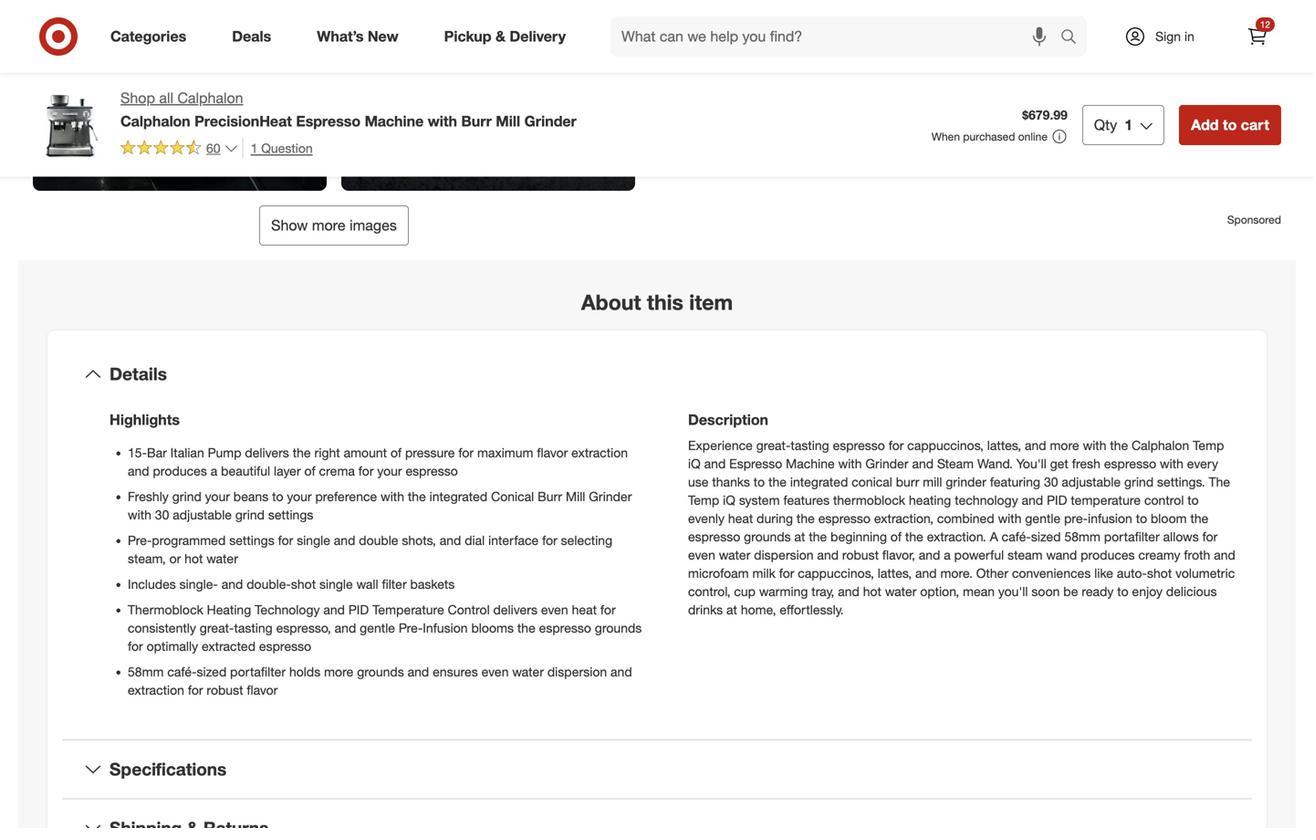 Task type: locate. For each thing, give the bounding box(es) containing it.
a inside 15-bar italian pump delivers the right amount of pressure for maximum flavor extraction and produces a beautiful layer of crema for your espresso
[[211, 463, 218, 479]]

grind right freshly at left bottom
[[172, 488, 202, 504]]

dispersion inside description experience great-tasting espresso for cappuccinos, lattes, and more with the calphalon temp iq and espresso machine with grinder and steam wand. you'll get fresh espresso with every use thanks to the integrated conical burr mill grinder featuring 30 adjustable grind settings. the temp iq system features thermoblock heating technology and pid temperature control to evenly heat during the espresso extraction, combined with gentle pre-infusion to bloom the espresso grounds at the beginning of the extraction. a café-sized 58mm portafilter allows for even water dispersion and robust flavor, and a powerful steam wand produces creamy froth and microfoam milk for cappuccinos, lattes, and more. other conveniences like auto-shot volumetric control, cup warming tray, and hot water option, mean you'll soon be ready to enjoy delicious drinks at home, effortlessly.
[[755, 547, 814, 563]]

hot right tray,
[[864, 583, 882, 599]]

gentle inside thermoblock heating technology and pid temperature control delivers even heat for consistently great-tasting espresso, and gentle pre-infusion blooms the espresso grounds for optimally extracted espresso
[[360, 620, 395, 636]]

0 vertical spatial delivers
[[245, 445, 289, 461]]

1 vertical spatial lattes,
[[878, 565, 912, 581]]

0 horizontal spatial temp
[[689, 492, 720, 508]]

mill inside freshly grind your beans to your preference with the integrated conical burr mill grinder with 30 adjustable grind settings
[[566, 488, 586, 504]]

0 vertical spatial great-
[[757, 437, 791, 453]]

to inside button
[[1224, 116, 1238, 134]]

hot right or
[[185, 550, 203, 566]]

calphalon up the settings.
[[1132, 437, 1190, 453]]

description
[[689, 411, 769, 429]]

0 horizontal spatial robust
[[207, 682, 243, 698]]

water inside pre-programmed settings for single and double shots, and dial interface for selecting steam, or hot water
[[207, 550, 238, 566]]

pre- up 'steam,' on the bottom left of page
[[128, 532, 152, 548]]

maximum
[[478, 445, 534, 461]]

grinder up conical
[[866, 456, 909, 471]]

optimally
[[147, 638, 198, 654]]

bar
[[147, 445, 167, 461]]

includes
[[128, 576, 176, 592]]

1 vertical spatial robust
[[207, 682, 243, 698]]

grounds inside 58mm café-sized portafilter holds more grounds and ensures even water dispersion and extraction for robust flavor
[[357, 664, 404, 680]]

grinder
[[525, 112, 577, 130], [866, 456, 909, 471], [589, 488, 632, 504]]

1 horizontal spatial machine
[[786, 456, 835, 471]]

pid up pre-
[[1047, 492, 1068, 508]]

1 vertical spatial pid
[[349, 602, 369, 618]]

1 vertical spatial grounds
[[595, 620, 642, 636]]

precisionheat
[[195, 112, 292, 130]]

integrated up the features
[[791, 474, 849, 490]]

1 horizontal spatial integrated
[[791, 474, 849, 490]]

0 vertical spatial pid
[[1047, 492, 1068, 508]]

0 horizontal spatial 30
[[155, 507, 169, 523]]

the
[[1111, 437, 1129, 453], [293, 445, 311, 461], [769, 474, 787, 490], [408, 488, 426, 504], [797, 510, 815, 526], [1191, 510, 1209, 526], [809, 529, 828, 545], [906, 529, 924, 545], [518, 620, 536, 636]]

more inside 58mm café-sized portafilter holds more grounds and ensures even water dispersion and extraction for robust flavor
[[324, 664, 354, 680]]

1 horizontal spatial mill
[[566, 488, 586, 504]]

58mm down optimally
[[128, 664, 164, 680]]

espresso up thanks
[[730, 456, 783, 471]]

at
[[795, 529, 806, 545], [727, 602, 738, 618]]

produces
[[153, 463, 207, 479], [1081, 547, 1136, 563]]

with down pickup
[[428, 112, 457, 130]]

more up get
[[1051, 437, 1080, 453]]

adjustable up programmed
[[173, 507, 232, 523]]

0 vertical spatial iq
[[689, 456, 701, 471]]

when
[[932, 130, 961, 143]]

0 vertical spatial burr
[[462, 112, 492, 130]]

extraction.
[[927, 529, 987, 545]]

sized down extracted
[[197, 664, 227, 680]]

hot inside description experience great-tasting espresso for cappuccinos, lattes, and more with the calphalon temp iq and espresso machine with grinder and steam wand. you'll get fresh espresso with every use thanks to the integrated conical burr mill grinder featuring 30 adjustable grind settings. the temp iq system features thermoblock heating technology and pid temperature control to evenly heat during the espresso extraction, combined with gentle pre-infusion to bloom the espresso grounds at the beginning of the extraction. a café-sized 58mm portafilter allows for even water dispersion and robust flavor, and a powerful steam wand produces creamy froth and microfoam milk for cappuccinos, lattes, and more. other conveniences like auto-shot volumetric control, cup warming tray, and hot water option, mean you'll soon be ready to enjoy delicious drinks at home, effortlessly.
[[864, 583, 882, 599]]

interface
[[489, 532, 539, 548]]

1 horizontal spatial pre-
[[399, 620, 423, 636]]

your left beans
[[205, 488, 230, 504]]

for right interface
[[542, 532, 558, 548]]

grinder up selecting
[[589, 488, 632, 504]]

settings inside pre-programmed settings for single and double shots, and dial interface for selecting steam, or hot water
[[229, 532, 275, 548]]

café- down optimally
[[167, 664, 197, 680]]

0 horizontal spatial tasting
[[234, 620, 273, 636]]

portafilter inside description experience great-tasting espresso for cappuccinos, lattes, and more with the calphalon temp iq and espresso machine with grinder and steam wand. you'll get fresh espresso with every use thanks to the integrated conical burr mill grinder featuring 30 adjustable grind settings. the temp iq system features thermoblock heating technology and pid temperature control to evenly heat during the espresso extraction, combined with gentle pre-infusion to bloom the espresso grounds at the beginning of the extraction. a café-sized 58mm portafilter allows for even water dispersion and robust flavor, and a powerful steam wand produces creamy froth and microfoam milk for cappuccinos, lattes, and more. other conveniences like auto-shot volumetric control, cup warming tray, and hot water option, mean you'll soon be ready to enjoy delicious drinks at home, effortlessly.
[[1105, 529, 1160, 545]]

shot up technology
[[291, 576, 316, 592]]

1 vertical spatial settings
[[229, 532, 275, 548]]

adjustable down fresh
[[1062, 474, 1121, 490]]

even inside description experience great-tasting espresso for cappuccinos, lattes, and more with the calphalon temp iq and espresso machine with grinder and steam wand. you'll get fresh espresso with every use thanks to the integrated conical burr mill grinder featuring 30 adjustable grind settings. the temp iq system features thermoblock heating technology and pid temperature control to evenly heat during the espresso extraction, combined with gentle pre-infusion to bloom the espresso grounds at the beginning of the extraction. a café-sized 58mm portafilter allows for even water dispersion and robust flavor, and a powerful steam wand produces creamy froth and microfoam milk for cappuccinos, lattes, and more. other conveniences like auto-shot volumetric control, cup warming tray, and hot water option, mean you'll soon be ready to enjoy delicious drinks at home, effortlessly.
[[689, 547, 716, 563]]

conical
[[852, 474, 893, 490]]

1 horizontal spatial heat
[[729, 510, 754, 526]]

ensures
[[433, 664, 478, 680]]

dispersion inside 58mm café-sized portafilter holds more grounds and ensures even water dispersion and extraction for robust flavor
[[548, 664, 607, 680]]

filter
[[382, 576, 407, 592]]

extraction for 58mm café-sized portafilter holds more grounds and ensures even water dispersion and extraction for robust flavor
[[128, 682, 184, 698]]

0 vertical spatial sized
[[1032, 529, 1062, 545]]

1 horizontal spatial at
[[795, 529, 806, 545]]

to right beans
[[272, 488, 284, 504]]

effortlessly.
[[780, 602, 844, 618]]

image of calphalon precisionheat espresso machine with burr mill grinder image
[[33, 88, 106, 161]]

0 horizontal spatial integrated
[[430, 488, 488, 504]]

beautiful
[[221, 463, 270, 479]]

use
[[689, 474, 709, 490]]

water down 'blooms'
[[513, 664, 544, 680]]

1 horizontal spatial grinder
[[589, 488, 632, 504]]

control
[[448, 602, 490, 618]]

cup
[[735, 583, 756, 599]]

café- up steam
[[1002, 529, 1032, 545]]

even up microfoam
[[689, 547, 716, 563]]

for down consistently
[[128, 638, 143, 654]]

technology
[[255, 602, 320, 618]]

0 horizontal spatial gentle
[[360, 620, 395, 636]]

infusion
[[423, 620, 468, 636]]

grind up control
[[1125, 474, 1154, 490]]

0 horizontal spatial of
[[305, 463, 316, 479]]

blooms
[[472, 620, 514, 636]]

0 vertical spatial hot
[[185, 550, 203, 566]]

water up microfoam
[[719, 547, 751, 563]]

integrated up dial
[[430, 488, 488, 504]]

1 vertical spatial tasting
[[234, 620, 273, 636]]

plug
[[772, 32, 798, 48]]

pid inside description experience great-tasting espresso for cappuccinos, lattes, and more with the calphalon temp iq and espresso machine with grinder and steam wand. you'll get fresh espresso with every use thanks to the integrated conical burr mill grinder featuring 30 adjustable grind settings. the temp iq system features thermoblock heating technology and pid temperature control to evenly heat during the espresso extraction, combined with gentle pre-infusion to bloom the espresso grounds at the beginning of the extraction. a café-sized 58mm portafilter allows for even water dispersion and robust flavor, and a powerful steam wand produces creamy froth and microfoam milk for cappuccinos, lattes, and more. other conveniences like auto-shot volumetric control, cup warming tray, and hot water option, mean you'll soon be ready to enjoy delicious drinks at home, effortlessly.
[[1047, 492, 1068, 508]]

electrical plug power source button
[[679, 20, 881, 60]]

images
[[350, 217, 397, 234]]

0 vertical spatial tasting
[[791, 437, 830, 453]]

1 vertical spatial calphalon
[[121, 112, 191, 130]]

what's new link
[[302, 16, 422, 57]]

0 horizontal spatial even
[[482, 664, 509, 680]]

about this item
[[582, 290, 733, 315]]

1 right qty at the top right of the page
[[1125, 116, 1133, 134]]

gentle inside description experience great-tasting espresso for cappuccinos, lattes, and more with the calphalon temp iq and espresso machine with grinder and steam wand. you'll get fresh espresso with every use thanks to the integrated conical burr mill grinder featuring 30 adjustable grind settings. the temp iq system features thermoblock heating technology and pid temperature control to evenly heat during the espresso extraction, combined with gentle pre-infusion to bloom the espresso grounds at the beginning of the extraction. a café-sized 58mm portafilter allows for even water dispersion and robust flavor, and a powerful steam wand produces creamy froth and microfoam milk for cappuccinos, lattes, and more. other conveniences like auto-shot volumetric control, cup warming tray, and hot water option, mean you'll soon be ready to enjoy delicious drinks at home, effortlessly.
[[1026, 510, 1061, 526]]

mill
[[923, 474, 943, 490]]

heat down selecting
[[572, 602, 597, 618]]

1 vertical spatial of
[[305, 463, 316, 479]]

58mm inside description experience great-tasting espresso for cappuccinos, lattes, and more with the calphalon temp iq and espresso machine with grinder and steam wand. you'll get fresh espresso with every use thanks to the integrated conical burr mill grinder featuring 30 adjustable grind settings. the temp iq system features thermoblock heating technology and pid temperature control to evenly heat during the espresso extraction, combined with gentle pre-infusion to bloom the espresso grounds at the beginning of the extraction. a café-sized 58mm portafilter allows for even water dispersion and robust flavor, and a powerful steam wand produces creamy froth and microfoam milk for cappuccinos, lattes, and more. other conveniences like auto-shot volumetric control, cup warming tray, and hot water option, mean you'll soon be ready to enjoy delicious drinks at home, effortlessly.
[[1065, 529, 1101, 545]]

grounds
[[744, 529, 791, 545], [595, 620, 642, 636], [357, 664, 404, 680]]

extraction
[[572, 445, 628, 461], [128, 682, 184, 698]]

baskets
[[410, 576, 455, 592]]

machine
[[365, 112, 424, 130], [786, 456, 835, 471]]

0 vertical spatial gentle
[[1026, 510, 1061, 526]]

gentle down temperature
[[360, 620, 395, 636]]

drinks
[[689, 602, 723, 618]]

1 horizontal spatial 58mm
[[1065, 529, 1101, 545]]

dial
[[465, 532, 485, 548]]

1 vertical spatial hot
[[864, 583, 882, 599]]

1 vertical spatial extraction
[[128, 682, 184, 698]]

portafilter down extracted
[[230, 664, 286, 680]]

search
[[1053, 29, 1097, 47]]

1 horizontal spatial hot
[[864, 583, 882, 599]]

layer
[[274, 463, 301, 479]]

espresso down pressure
[[406, 463, 458, 479]]

calphalon up precisionheat
[[178, 89, 243, 107]]

0 vertical spatial mill
[[496, 112, 521, 130]]

crema
[[319, 463, 355, 479]]

1 horizontal spatial cappuccinos,
[[908, 437, 984, 453]]

flavor,
[[883, 547, 916, 563]]

0 horizontal spatial delivers
[[245, 445, 289, 461]]

1 vertical spatial gentle
[[360, 620, 395, 636]]

pre-
[[128, 532, 152, 548], [399, 620, 423, 636]]

pid down wall
[[349, 602, 369, 618]]

pre- inside pre-programmed settings for single and double shots, and dial interface for selecting steam, or hot water
[[128, 532, 152, 548]]

steam,
[[128, 550, 166, 566]]

1 vertical spatial pre-
[[399, 620, 423, 636]]

0 vertical spatial grinder
[[525, 112, 577, 130]]

your down layer
[[287, 488, 312, 504]]

espresso right 'blooms'
[[539, 620, 592, 636]]

2 vertical spatial calphalon
[[1132, 437, 1190, 453]]

heat
[[729, 510, 754, 526], [572, 602, 597, 618]]

sign
[[1156, 28, 1182, 44]]

a down "pump"
[[211, 463, 218, 479]]

grinder inside shop all calphalon calphalon precisionheat espresso machine with burr mill grinder
[[525, 112, 577, 130]]

1 vertical spatial burr
[[538, 488, 563, 504]]

calphalon
[[178, 89, 243, 107], [121, 112, 191, 130], [1132, 437, 1190, 453]]

mean
[[963, 583, 995, 599]]

integrated inside freshly grind your beans to your preference with the integrated conical burr mill grinder with 30 adjustable grind settings
[[430, 488, 488, 504]]

0 horizontal spatial sized
[[197, 664, 227, 680]]

of right amount
[[391, 445, 402, 461]]

0 vertical spatial a
[[211, 463, 218, 479]]

30 down get
[[1045, 474, 1059, 490]]

beginning
[[831, 529, 888, 545]]

all
[[159, 89, 174, 107]]

2 horizontal spatial grinder
[[866, 456, 909, 471]]

What can we help you find? suggestions appear below search field
[[611, 16, 1066, 57]]

wall
[[357, 576, 379, 592]]

water up 'single-'
[[207, 550, 238, 566]]

0 horizontal spatial hot
[[185, 550, 203, 566]]

0 vertical spatial heat
[[729, 510, 754, 526]]

control,
[[689, 583, 731, 599]]

sized inside description experience great-tasting espresso for cappuccinos, lattes, and more with the calphalon temp iq and espresso machine with grinder and steam wand. you'll get fresh espresso with every use thanks to the integrated conical burr mill grinder featuring 30 adjustable grind settings. the temp iq system features thermoblock heating technology and pid temperature control to evenly heat during the espresso extraction, combined with gentle pre-infusion to bloom the espresso grounds at the beginning of the extraction. a café-sized 58mm portafilter allows for even water dispersion and robust flavor, and a powerful steam wand produces creamy froth and microfoam milk for cappuccinos, lattes, and more. other conveniences like auto-shot volumetric control, cup warming tray, and hot water option, mean you'll soon be ready to enjoy delicious drinks at home, effortlessly.
[[1032, 529, 1062, 545]]

new
[[368, 27, 399, 45]]

0 vertical spatial 30
[[1045, 474, 1059, 490]]

iq down thanks
[[723, 492, 736, 508]]

1 vertical spatial dispersion
[[548, 664, 607, 680]]

1 horizontal spatial portafilter
[[1105, 529, 1160, 545]]

1 horizontal spatial great-
[[757, 437, 791, 453]]

1 horizontal spatial robust
[[843, 547, 879, 563]]

for inside 58mm café-sized portafilter holds more grounds and ensures even water dispersion and extraction for robust flavor
[[188, 682, 203, 698]]

more right the show
[[312, 217, 346, 234]]

1 vertical spatial cappuccinos,
[[798, 565, 875, 581]]

extraction inside 58mm café-sized portafilter holds more grounds and ensures even water dispersion and extraction for robust flavor
[[128, 682, 184, 698]]

1 horizontal spatial delivers
[[494, 602, 538, 618]]

settings.
[[1158, 474, 1206, 490]]

delicious
[[1167, 583, 1218, 599]]

electrical
[[716, 32, 768, 48]]

delivers up 'blooms'
[[494, 602, 538, 618]]

temp up every
[[1194, 437, 1225, 453]]

espresso up question
[[296, 112, 361, 130]]

tasting inside thermoblock heating technology and pid temperature control delivers even heat for consistently great-tasting espresso, and gentle pre-infusion blooms the espresso grounds for optimally extracted espresso
[[234, 620, 273, 636]]

for down amount
[[359, 463, 374, 479]]

1 horizontal spatial shot
[[1148, 565, 1173, 581]]

portafilter down infusion
[[1105, 529, 1160, 545]]

0 vertical spatial cappuccinos,
[[908, 437, 984, 453]]

flavor down extracted
[[247, 682, 278, 698]]

1 horizontal spatial extraction
[[572, 445, 628, 461]]

a up "more."
[[944, 547, 951, 563]]

flavor right maximum
[[537, 445, 568, 461]]

for up burr
[[889, 437, 904, 453]]

machine inside description experience great-tasting espresso for cappuccinos, lattes, and more with the calphalon temp iq and espresso machine with grinder and steam wand. you'll get fresh espresso with every use thanks to the integrated conical burr mill grinder featuring 30 adjustable grind settings. the temp iq system features thermoblock heating technology and pid temperature control to evenly heat during the espresso extraction, combined with gentle pre-infusion to bloom the espresso grounds at the beginning of the extraction. a café-sized 58mm portafilter allows for even water dispersion and robust flavor, and a powerful steam wand produces creamy froth and microfoam milk for cappuccinos, lattes, and more. other conveniences like auto-shot volumetric control, cup warming tray, and hot water option, mean you'll soon be ready to enjoy delicious drinks at home, effortlessly.
[[786, 456, 835, 471]]

mill down pickup & delivery link
[[496, 112, 521, 130]]

of inside description experience great-tasting espresso for cappuccinos, lattes, and more with the calphalon temp iq and espresso machine with grinder and steam wand. you'll get fresh espresso with every use thanks to the integrated conical burr mill grinder featuring 30 adjustable grind settings. the temp iq system features thermoblock heating technology and pid temperature control to evenly heat during the espresso extraction, combined with gentle pre-infusion to bloom the espresso grounds at the beginning of the extraction. a café-sized 58mm portafilter allows for even water dispersion and robust flavor, and a powerful steam wand produces creamy froth and microfoam milk for cappuccinos, lattes, and more. other conveniences like auto-shot volumetric control, cup warming tray, and hot water option, mean you'll soon be ready to enjoy delicious drinks at home, effortlessly.
[[891, 529, 902, 545]]

espresso down espresso,
[[259, 638, 312, 654]]

temp up evenly
[[689, 492, 720, 508]]

extraction inside 15-bar italian pump delivers the right amount of pressure for maximum flavor extraction and produces a beautiful layer of crema for your espresso
[[572, 445, 628, 461]]

shot down creamy
[[1148, 565, 1173, 581]]

robust down beginning
[[843, 547, 879, 563]]

single inside pre-programmed settings for single and double shots, and dial interface for selecting steam, or hot water
[[297, 532, 330, 548]]

cappuccinos,
[[908, 437, 984, 453], [798, 565, 875, 581]]

1 vertical spatial even
[[541, 602, 569, 618]]

1 horizontal spatial sized
[[1032, 529, 1062, 545]]

sized inside 58mm café-sized portafilter holds more grounds and ensures even water dispersion and extraction for robust flavor
[[197, 664, 227, 680]]

sign in link
[[1109, 16, 1224, 57]]

0 horizontal spatial espresso
[[296, 112, 361, 130]]

burr down pickup
[[462, 112, 492, 130]]

at down 'cup'
[[727, 602, 738, 618]]

for
[[889, 437, 904, 453], [459, 445, 474, 461], [359, 463, 374, 479], [1203, 529, 1218, 545], [278, 532, 293, 548], [542, 532, 558, 548], [780, 565, 795, 581], [601, 602, 616, 618], [128, 638, 143, 654], [188, 682, 203, 698]]

of up flavor,
[[891, 529, 902, 545]]

tasting
[[791, 437, 830, 453], [234, 620, 273, 636]]

system
[[739, 492, 780, 508]]

0 horizontal spatial burr
[[462, 112, 492, 130]]

of right layer
[[305, 463, 316, 479]]

bloom
[[1151, 510, 1188, 526]]

1 horizontal spatial a
[[944, 547, 951, 563]]

for right pressure
[[459, 445, 474, 461]]

0 horizontal spatial dispersion
[[548, 664, 607, 680]]

gentle left pre-
[[1026, 510, 1061, 526]]

1 vertical spatial machine
[[786, 456, 835, 471]]

1 question link
[[243, 138, 313, 159]]

0 horizontal spatial portafilter
[[230, 664, 286, 680]]

0 vertical spatial extraction
[[572, 445, 628, 461]]

0 vertical spatial 58mm
[[1065, 529, 1101, 545]]

delivers up layer
[[245, 445, 289, 461]]

mill
[[496, 112, 521, 130], [566, 488, 586, 504]]

extraction up selecting
[[572, 445, 628, 461]]

more right holds at bottom left
[[324, 664, 354, 680]]

2 vertical spatial grinder
[[589, 488, 632, 504]]

cappuccinos, up steam
[[908, 437, 984, 453]]

details
[[110, 363, 167, 384]]

pre- down temperature
[[399, 620, 423, 636]]

0 vertical spatial pre-
[[128, 532, 152, 548]]

to right the add
[[1224, 116, 1238, 134]]

with inside shop all calphalon calphalon precisionheat espresso machine with burr mill grinder
[[428, 112, 457, 130]]

allows
[[1164, 529, 1200, 545]]

even down selecting
[[541, 602, 569, 618]]

0 vertical spatial settings
[[268, 507, 314, 523]]

dispersion
[[755, 547, 814, 563], [548, 664, 607, 680]]

grinder down "delivery"
[[525, 112, 577, 130]]

0 horizontal spatial machine
[[365, 112, 424, 130]]

0 horizontal spatial pid
[[349, 602, 369, 618]]

even right ensures
[[482, 664, 509, 680]]

0 horizontal spatial pre-
[[128, 532, 152, 548]]

1 horizontal spatial grounds
[[595, 620, 642, 636]]

burr
[[896, 474, 920, 490]]

burr right conical
[[538, 488, 563, 504]]

more inside description experience great-tasting espresso for cappuccinos, lattes, and more with the calphalon temp iq and espresso machine with grinder and steam wand. you'll get fresh espresso with every use thanks to the integrated conical burr mill grinder featuring 30 adjustable grind settings. the temp iq system features thermoblock heating technology and pid temperature control to evenly heat during the espresso extraction, combined with gentle pre-infusion to bloom the espresso grounds at the beginning of the extraction. a café-sized 58mm portafilter allows for even water dispersion and robust flavor, and a powerful steam wand produces creamy froth and microfoam milk for cappuccinos, lattes, and more. other conveniences like auto-shot volumetric control, cup warming tray, and hot water option, mean you'll soon be ready to enjoy delicious drinks at home, effortlessly.
[[1051, 437, 1080, 453]]

2 vertical spatial even
[[482, 664, 509, 680]]

even inside thermoblock heating technology and pid temperature control delivers even heat for consistently great-tasting espresso, and gentle pre-infusion blooms the espresso grounds for optimally extracted espresso
[[541, 602, 569, 618]]

robust down extracted
[[207, 682, 243, 698]]

1 vertical spatial espresso
[[730, 456, 783, 471]]

with up conical
[[839, 456, 862, 471]]

1 horizontal spatial even
[[541, 602, 569, 618]]

categories link
[[95, 16, 209, 57]]

lattes, up wand.
[[988, 437, 1022, 453]]

steam
[[1008, 547, 1043, 563]]

tasting up the features
[[791, 437, 830, 453]]

1 horizontal spatial gentle
[[1026, 510, 1061, 526]]

2 vertical spatial of
[[891, 529, 902, 545]]

burr
[[462, 112, 492, 130], [538, 488, 563, 504]]

hot
[[185, 550, 203, 566], [864, 583, 882, 599]]

delivers inside thermoblock heating technology and pid temperature control delivers even heat for consistently great-tasting espresso, and gentle pre-infusion blooms the espresso grounds for optimally extracted espresso
[[494, 602, 538, 618]]

1 vertical spatial heat
[[572, 602, 597, 618]]

produces up the like
[[1081, 547, 1136, 563]]

1 vertical spatial café-
[[167, 664, 197, 680]]

evenly
[[689, 510, 725, 526]]

1 vertical spatial produces
[[1081, 547, 1136, 563]]

60 link
[[121, 138, 239, 160]]

cappuccinos, up tray,
[[798, 565, 875, 581]]

details button
[[62, 345, 1253, 403]]

2 horizontal spatial your
[[377, 463, 402, 479]]

single left wall
[[320, 576, 353, 592]]

deals
[[232, 27, 271, 45]]

1 vertical spatial delivers
[[494, 602, 538, 618]]

sized up wand
[[1032, 529, 1062, 545]]

1 vertical spatial iq
[[723, 492, 736, 508]]

add
[[1192, 116, 1220, 134]]

water inside 58mm café-sized portafilter holds more grounds and ensures even water dispersion and extraction for robust flavor
[[513, 664, 544, 680]]

tasting down heating at the bottom of page
[[234, 620, 273, 636]]

question
[[261, 140, 313, 156]]

calphalon down all
[[121, 112, 191, 130]]

to down the settings.
[[1188, 492, 1200, 508]]

flavor inside 15-bar italian pump delivers the right amount of pressure for maximum flavor extraction and produces a beautiful layer of crema for your espresso
[[537, 445, 568, 461]]

pre-
[[1065, 510, 1089, 526]]

&
[[496, 27, 506, 45]]

at down the features
[[795, 529, 806, 545]]

machine down new
[[365, 112, 424, 130]]

2 horizontal spatial of
[[891, 529, 902, 545]]

to
[[1224, 116, 1238, 134], [754, 474, 765, 490], [272, 488, 284, 504], [1188, 492, 1200, 508], [1137, 510, 1148, 526], [1118, 583, 1129, 599]]

heat down system
[[729, 510, 754, 526]]

machine inside shop all calphalon calphalon precisionheat espresso machine with burr mill grinder
[[365, 112, 424, 130]]

gentle
[[1026, 510, 1061, 526], [360, 620, 395, 636]]

a
[[211, 463, 218, 479], [944, 547, 951, 563]]

0 vertical spatial even
[[689, 547, 716, 563]]

burr inside shop all calphalon calphalon precisionheat espresso machine with burr mill grinder
[[462, 112, 492, 130]]

0 vertical spatial of
[[391, 445, 402, 461]]

0 horizontal spatial café-
[[167, 664, 197, 680]]

great- up extracted
[[200, 620, 234, 636]]

2 horizontal spatial even
[[689, 547, 716, 563]]

featuring
[[991, 474, 1041, 490]]

30
[[1045, 474, 1059, 490], [155, 507, 169, 523]]

1 horizontal spatial tasting
[[791, 437, 830, 453]]



Task type: describe. For each thing, give the bounding box(es) containing it.
item
[[690, 290, 733, 315]]

pid inside thermoblock heating technology and pid temperature control delivers even heat for consistently great-tasting espresso, and gentle pre-infusion blooms the espresso grounds for optimally extracted espresso
[[349, 602, 369, 618]]

mill inside shop all calphalon calphalon precisionheat espresso machine with burr mill grinder
[[496, 112, 521, 130]]

$679.99
[[1023, 107, 1068, 123]]

flavor inside 58mm café-sized portafilter holds more grounds and ensures even water dispersion and extraction for robust flavor
[[247, 682, 278, 698]]

features
[[784, 492, 830, 508]]

heat inside description experience great-tasting espresso for cappuccinos, lattes, and more with the calphalon temp iq and espresso machine with grinder and steam wand. you'll get fresh espresso with every use thanks to the integrated conical burr mill grinder featuring 30 adjustable grind settings. the temp iq system features thermoblock heating technology and pid temperature control to evenly heat during the espresso extraction, combined with gentle pre-infusion to bloom the espresso grounds at the beginning of the extraction. a café-sized 58mm portafilter allows for even water dispersion and robust flavor, and a powerful steam wand produces creamy froth and microfoam milk for cappuccinos, lattes, and more. other conveniences like auto-shot volumetric control, cup warming tray, and hot water option, mean you'll soon be ready to enjoy delicious drinks at home, effortlessly.
[[729, 510, 754, 526]]

what's
[[317, 27, 364, 45]]

extracted
[[202, 638, 256, 654]]

0 horizontal spatial shot
[[291, 576, 316, 592]]

0 horizontal spatial iq
[[689, 456, 701, 471]]

other
[[977, 565, 1009, 581]]

0 vertical spatial at
[[795, 529, 806, 545]]

0 vertical spatial calphalon
[[178, 89, 243, 107]]

58mm inside 58mm café-sized portafilter holds more grounds and ensures even water dispersion and extraction for robust flavor
[[128, 664, 164, 680]]

0 horizontal spatial grind
[[172, 488, 202, 504]]

during
[[757, 510, 794, 526]]

café- inside description experience great-tasting espresso for cappuccinos, lattes, and more with the calphalon temp iq and espresso machine with grinder and steam wand. you'll get fresh espresso with every use thanks to the integrated conical burr mill grinder featuring 30 adjustable grind settings. the temp iq system features thermoblock heating technology and pid temperature control to evenly heat during the espresso extraction, combined with gentle pre-infusion to bloom the espresso grounds at the beginning of the extraction. a café-sized 58mm portafilter allows for even water dispersion and robust flavor, and a powerful steam wand produces creamy froth and microfoam milk for cappuccinos, lattes, and more. other conveniences like auto-shot volumetric control, cup warming tray, and hot water option, mean you'll soon be ready to enjoy delicious drinks at home, effortlessly.
[[1002, 529, 1032, 545]]

thermoblock
[[834, 492, 906, 508]]

to inside freshly grind your beans to your preference with the integrated conical burr mill grinder with 30 adjustable grind settings
[[272, 488, 284, 504]]

soon
[[1032, 583, 1061, 599]]

a inside description experience great-tasting espresso for cappuccinos, lattes, and more with the calphalon temp iq and espresso machine with grinder and steam wand. you'll get fresh espresso with every use thanks to the integrated conical burr mill grinder featuring 30 adjustable grind settings. the temp iq system features thermoblock heating technology and pid temperature control to evenly heat during the espresso extraction, combined with gentle pre-infusion to bloom the espresso grounds at the beginning of the extraction. a café-sized 58mm portafilter allows for even water dispersion and robust flavor, and a powerful steam wand produces creamy froth and microfoam milk for cappuccinos, lattes, and more. other conveniences like auto-shot volumetric control, cup warming tray, and hot water option, mean you'll soon be ready to enjoy delicious drinks at home, effortlessly.
[[944, 547, 951, 563]]

source
[[840, 32, 881, 48]]

right
[[315, 445, 340, 461]]

option,
[[921, 583, 960, 599]]

search button
[[1053, 16, 1097, 60]]

integrated inside description experience great-tasting espresso for cappuccinos, lattes, and more with the calphalon temp iq and espresso machine with grinder and steam wand. you'll get fresh espresso with every use thanks to the integrated conical burr mill grinder featuring 30 adjustable grind settings. the temp iq system features thermoblock heating technology and pid temperature control to evenly heat during the espresso extraction, combined with gentle pre-infusion to bloom the espresso grounds at the beginning of the extraction. a café-sized 58mm portafilter allows for even water dispersion and robust flavor, and a powerful steam wand produces creamy froth and microfoam milk for cappuccinos, lattes, and more. other conveniences like auto-shot volumetric control, cup warming tray, and hot water option, mean you'll soon be ready to enjoy delicious drinks at home, effortlessly.
[[791, 474, 849, 490]]

add to cart button
[[1180, 105, 1282, 145]]

for up includes single- and double-shot single wall filter baskets
[[278, 532, 293, 548]]

0 horizontal spatial cappuccinos,
[[798, 565, 875, 581]]

grind inside description experience great-tasting espresso for cappuccinos, lattes, and more with the calphalon temp iq and espresso machine with grinder and steam wand. you'll get fresh espresso with every use thanks to the integrated conical burr mill grinder featuring 30 adjustable grind settings. the temp iq system features thermoblock heating technology and pid temperature control to evenly heat during the espresso extraction, combined with gentle pre-infusion to bloom the espresso grounds at the beginning of the extraction. a café-sized 58mm portafilter allows for even water dispersion and robust flavor, and a powerful steam wand produces creamy froth and microfoam milk for cappuccinos, lattes, and more. other conveniences like auto-shot volumetric control, cup warming tray, and hot water option, mean you'll soon be ready to enjoy delicious drinks at home, effortlessly.
[[1125, 474, 1154, 490]]

1 horizontal spatial of
[[391, 445, 402, 461]]

espresso inside description experience great-tasting espresso for cappuccinos, lattes, and more with the calphalon temp iq and espresso machine with grinder and steam wand. you'll get fresh espresso with every use thanks to the integrated conical burr mill grinder featuring 30 adjustable grind settings. the temp iq system features thermoblock heating technology and pid temperature control to evenly heat during the espresso extraction, combined with gentle pre-infusion to bloom the espresso grounds at the beginning of the extraction. a café-sized 58mm portafilter allows for even water dispersion and robust flavor, and a powerful steam wand produces creamy froth and microfoam milk for cappuccinos, lattes, and more. other conveniences like auto-shot volumetric control, cup warming tray, and hot water option, mean you'll soon be ready to enjoy delicious drinks at home, effortlessly.
[[730, 456, 783, 471]]

0 vertical spatial temp
[[1194, 437, 1225, 453]]

pickup & delivery
[[444, 27, 566, 45]]

with up the settings.
[[1161, 456, 1184, 471]]

powerful
[[955, 547, 1005, 563]]

when purchased online
[[932, 130, 1048, 143]]

1 horizontal spatial grind
[[235, 507, 265, 523]]

pre- inside thermoblock heating technology and pid temperature control delivers even heat for consistently great-tasting espresso, and gentle pre-infusion blooms the espresso grounds for optimally extracted espresso
[[399, 620, 423, 636]]

espresso down evenly
[[689, 529, 741, 545]]

show more images
[[271, 217, 397, 234]]

calphalon precisionheat espresso machine with burr mill grinder, 5 of 11 image
[[33, 0, 327, 191]]

robust inside description experience great-tasting espresso for cappuccinos, lattes, and more with the calphalon temp iq and espresso machine with grinder and steam wand. you'll get fresh espresso with every use thanks to the integrated conical burr mill grinder featuring 30 adjustable grind settings. the temp iq system features thermoblock heating technology and pid temperature control to evenly heat during the espresso extraction, combined with gentle pre-infusion to bloom the espresso grounds at the beginning of the extraction. a café-sized 58mm portafilter allows for even water dispersion and robust flavor, and a powerful steam wand produces creamy froth and microfoam milk for cappuccinos, lattes, and more. other conveniences like auto-shot volumetric control, cup warming tray, and hot water option, mean you'll soon be ready to enjoy delicious drinks at home, effortlessly.
[[843, 547, 879, 563]]

0 horizontal spatial your
[[205, 488, 230, 504]]

for up warming
[[780, 565, 795, 581]]

30 inside freshly grind your beans to your preference with the integrated conical burr mill grinder with 30 adjustable grind settings
[[155, 507, 169, 523]]

selecting
[[561, 532, 613, 548]]

12
[[1261, 19, 1271, 30]]

your inside 15-bar italian pump delivers the right amount of pressure for maximum flavor extraction and produces a beautiful layer of crema for your espresso
[[377, 463, 402, 479]]

the inside 15-bar italian pump delivers the right amount of pressure for maximum flavor extraction and produces a beautiful layer of crema for your espresso
[[293, 445, 311, 461]]

1 horizontal spatial lattes,
[[988, 437, 1022, 453]]

the
[[1210, 474, 1231, 490]]

robust inside 58mm café-sized portafilter holds more grounds and ensures even water dispersion and extraction for robust flavor
[[207, 682, 243, 698]]

espresso up beginning
[[819, 510, 871, 526]]

grounds inside thermoblock heating technology and pid temperature control delivers even heat for consistently great-tasting espresso, and gentle pre-infusion blooms the espresso grounds for optimally extracted espresso
[[595, 620, 642, 636]]

portafilter inside 58mm café-sized portafilter holds more grounds and ensures even water dispersion and extraction for robust flavor
[[230, 664, 286, 680]]

0 horizontal spatial lattes,
[[878, 565, 912, 581]]

includes single- and double-shot single wall filter baskets
[[128, 576, 455, 592]]

show more images button
[[259, 206, 409, 246]]

to up system
[[754, 474, 765, 490]]

double
[[359, 532, 399, 548]]

get
[[1051, 456, 1069, 471]]

espresso inside shop all calphalon calphalon precisionheat espresso machine with burr mill grinder
[[296, 112, 361, 130]]

the inside thermoblock heating technology and pid temperature control delivers even heat for consistently great-tasting espresso, and gentle pre-infusion blooms the espresso grounds for optimally extracted espresso
[[518, 620, 536, 636]]

58mm café-sized portafilter holds more grounds and ensures even water dispersion and extraction for robust flavor
[[128, 664, 632, 698]]

steam
[[938, 456, 974, 471]]

espresso up conical
[[833, 437, 886, 453]]

produces inside 15-bar italian pump delivers the right amount of pressure for maximum flavor extraction and produces a beautiful layer of crema for your espresso
[[153, 463, 207, 479]]

wand.
[[978, 456, 1013, 471]]

for up froth
[[1203, 529, 1218, 545]]

water down flavor,
[[886, 583, 917, 599]]

or
[[169, 550, 181, 566]]

adjustable inside description experience great-tasting espresso for cappuccinos, lattes, and more with the calphalon temp iq and espresso machine with grinder and steam wand. you'll get fresh espresso with every use thanks to the integrated conical burr mill grinder featuring 30 adjustable grind settings. the temp iq system features thermoblock heating technology and pid temperature control to evenly heat during the espresso extraction, combined with gentle pre-infusion to bloom the espresso grounds at the beginning of the extraction. a café-sized 58mm portafilter allows for even water dispersion and robust flavor, and a powerful steam wand produces creamy froth and microfoam milk for cappuccinos, lattes, and more. other conveniences like auto-shot volumetric control, cup warming tray, and hot water option, mean you'll soon be ready to enjoy delicious drinks at home, effortlessly.
[[1062, 474, 1121, 490]]

pressure
[[405, 445, 455, 461]]

ready
[[1082, 583, 1114, 599]]

experience
[[689, 437, 753, 453]]

for down selecting
[[601, 602, 616, 618]]

control
[[1145, 492, 1185, 508]]

show
[[271, 217, 308, 234]]

pump
[[208, 445, 242, 461]]

15-bar italian pump delivers the right amount of pressure for maximum flavor extraction and produces a beautiful layer of crema for your espresso
[[128, 445, 628, 479]]

60
[[206, 140, 221, 156]]

espresso inside 15-bar italian pump delivers the right amount of pressure for maximum flavor extraction and produces a beautiful layer of crema for your espresso
[[406, 463, 458, 479]]

1 vertical spatial single
[[320, 576, 353, 592]]

delivery
[[510, 27, 566, 45]]

sponsored
[[1228, 213, 1282, 227]]

0 vertical spatial 1
[[1125, 116, 1133, 134]]

heat inside thermoblock heating technology and pid temperature control delivers even heat for consistently great-tasting espresso, and gentle pre-infusion blooms the espresso grounds for optimally extracted espresso
[[572, 602, 597, 618]]

infusion
[[1089, 510, 1133, 526]]

shop
[[121, 89, 155, 107]]

tasting inside description experience great-tasting espresso for cappuccinos, lattes, and more with the calphalon temp iq and espresso machine with grinder and steam wand. you'll get fresh espresso with every use thanks to the integrated conical burr mill grinder featuring 30 adjustable grind settings. the temp iq system features thermoblock heating technology and pid temperature control to evenly heat during the espresso extraction, combined with gentle pre-infusion to bloom the espresso grounds at the beginning of the extraction. a café-sized 58mm portafilter allows for even water dispersion and robust flavor, and a powerful steam wand produces creamy froth and microfoam milk for cappuccinos, lattes, and more. other conveniences like auto-shot volumetric control, cup warming tray, and hot water option, mean you'll soon be ready to enjoy delicious drinks at home, effortlessly.
[[791, 437, 830, 453]]

with down freshly at left bottom
[[128, 507, 152, 523]]

advertisement region
[[679, 75, 1282, 212]]

thermoblock
[[128, 602, 203, 618]]

microfoam
[[689, 565, 749, 581]]

more inside button
[[312, 217, 346, 234]]

espresso up temperature
[[1105, 456, 1157, 471]]

conveniences
[[1013, 565, 1092, 581]]

enjoy
[[1133, 583, 1163, 599]]

deals link
[[217, 16, 294, 57]]

temperature
[[1071, 492, 1142, 508]]

settings inside freshly grind your beans to your preference with the integrated conical burr mill grinder with 30 adjustable grind settings
[[268, 507, 314, 523]]

great- inside thermoblock heating technology and pid temperature control delivers even heat for consistently great-tasting espresso, and gentle pre-infusion blooms the espresso grounds for optimally extracted espresso
[[200, 620, 234, 636]]

image gallery element
[[33, 0, 636, 246]]

auto-
[[1118, 565, 1148, 581]]

burr inside freshly grind your beans to your preference with the integrated conical burr mill grinder with 30 adjustable grind settings
[[538, 488, 563, 504]]

highlights
[[110, 411, 180, 429]]

online
[[1019, 130, 1048, 143]]

café- inside 58mm café-sized portafilter holds more grounds and ensures even water dispersion and extraction for robust flavor
[[167, 664, 197, 680]]

produces inside description experience great-tasting espresso for cappuccinos, lattes, and more with the calphalon temp iq and espresso machine with grinder and steam wand. you'll get fresh espresso with every use thanks to the integrated conical burr mill grinder featuring 30 adjustable grind settings. the temp iq system features thermoblock heating technology and pid temperature control to evenly heat during the espresso extraction, combined with gentle pre-infusion to bloom the espresso grounds at the beginning of the extraction. a café-sized 58mm portafilter allows for even water dispersion and robust flavor, and a powerful steam wand produces creamy froth and microfoam milk for cappuccinos, lattes, and more. other conveniences like auto-shot volumetric control, cup warming tray, and hot water option, mean you'll soon be ready to enjoy delicious drinks at home, effortlessly.
[[1081, 547, 1136, 563]]

amount
[[344, 445, 387, 461]]

grinder
[[946, 474, 987, 490]]

calphalon inside description experience great-tasting espresso for cappuccinos, lattes, and more with the calphalon temp iq and espresso machine with grinder and steam wand. you'll get fresh espresso with every use thanks to the integrated conical burr mill grinder featuring 30 adjustable grind settings. the temp iq system features thermoblock heating technology and pid temperature control to evenly heat during the espresso extraction, combined with gentle pre-infusion to bloom the espresso grounds at the beginning of the extraction. a café-sized 58mm portafilter allows for even water dispersion and robust flavor, and a powerful steam wand produces creamy froth and microfoam milk for cappuccinos, lattes, and more. other conveniences like auto-shot volumetric control, cup warming tray, and hot water option, mean you'll soon be ready to enjoy delicious drinks at home, effortlessly.
[[1132, 437, 1190, 453]]

to down "auto-"
[[1118, 583, 1129, 599]]

and inside 15-bar italian pump delivers the right amount of pressure for maximum flavor extraction and produces a beautiful layer of crema for your espresso
[[128, 463, 149, 479]]

1 vertical spatial 1
[[251, 140, 258, 156]]

specifications button
[[62, 740, 1253, 799]]

heating
[[207, 602, 251, 618]]

grinder inside description experience great-tasting espresso for cappuccinos, lattes, and more with the calphalon temp iq and espresso machine with grinder and steam wand. you'll get fresh espresso with every use thanks to the integrated conical burr mill grinder featuring 30 adjustable grind settings. the temp iq system features thermoblock heating technology and pid temperature control to evenly heat during the espresso extraction, combined with gentle pre-infusion to bloom the espresso grounds at the beginning of the extraction. a café-sized 58mm portafilter allows for even water dispersion and robust flavor, and a powerful steam wand produces creamy froth and microfoam milk for cappuccinos, lattes, and more. other conveniences like auto-shot volumetric control, cup warming tray, and hot water option, mean you'll soon be ready to enjoy delicious drinks at home, effortlessly.
[[866, 456, 909, 471]]

great- inside description experience great-tasting espresso for cappuccinos, lattes, and more with the calphalon temp iq and espresso machine with grinder and steam wand. you'll get fresh espresso with every use thanks to the integrated conical burr mill grinder featuring 30 adjustable grind settings. the temp iq system features thermoblock heating technology and pid temperature control to evenly heat during the espresso extraction, combined with gentle pre-infusion to bloom the espresso grounds at the beginning of the extraction. a café-sized 58mm portafilter allows for even water dispersion and robust flavor, and a powerful steam wand produces creamy froth and microfoam milk for cappuccinos, lattes, and more. other conveniences like auto-shot volumetric control, cup warming tray, and hot water option, mean you'll soon be ready to enjoy delicious drinks at home, effortlessly.
[[757, 437, 791, 453]]

with down 15-bar italian pump delivers the right amount of pressure for maximum flavor extraction and produces a beautiful layer of crema for your espresso
[[381, 488, 405, 504]]

temperature
[[373, 602, 444, 618]]

conical
[[491, 488, 534, 504]]

grinder inside freshly grind your beans to your preference with the integrated conical burr mill grinder with 30 adjustable grind settings
[[589, 488, 632, 504]]

1 vertical spatial temp
[[689, 492, 720, 508]]

the inside freshly grind your beans to your preference with the integrated conical burr mill grinder with 30 adjustable grind settings
[[408, 488, 426, 504]]

power
[[801, 32, 837, 48]]

description experience great-tasting espresso for cappuccinos, lattes, and more with the calphalon temp iq and espresso machine with grinder and steam wand. you'll get fresh espresso with every use thanks to the integrated conical burr mill grinder featuring 30 adjustable grind settings. the temp iq system features thermoblock heating technology and pid temperature control to evenly heat during the espresso extraction, combined with gentle pre-infusion to bloom the espresso grounds at the beginning of the extraction. a café-sized 58mm portafilter allows for even water dispersion and robust flavor, and a powerful steam wand produces creamy froth and microfoam milk for cappuccinos, lattes, and more. other conveniences like auto-shot volumetric control, cup warming tray, and hot water option, mean you'll soon be ready to enjoy delicious drinks at home, effortlessly.
[[689, 411, 1236, 618]]

30 inside description experience great-tasting espresso for cappuccinos, lattes, and more with the calphalon temp iq and espresso machine with grinder and steam wand. you'll get fresh espresso with every use thanks to the integrated conical burr mill grinder featuring 30 adjustable grind settings. the temp iq system features thermoblock heating technology and pid temperature control to evenly heat during the espresso extraction, combined with gentle pre-infusion to bloom the espresso grounds at the beginning of the extraction. a café-sized 58mm portafilter allows for even water dispersion and robust flavor, and a powerful steam wand produces creamy froth and microfoam milk for cappuccinos, lattes, and more. other conveniences like auto-shot volumetric control, cup warming tray, and hot water option, mean you'll soon be ready to enjoy delicious drinks at home, effortlessly.
[[1045, 474, 1059, 490]]

with up the a
[[999, 510, 1022, 526]]

extraction for 15-bar italian pump delivers the right amount of pressure for maximum flavor extraction and produces a beautiful layer of crema for your espresso
[[572, 445, 628, 461]]

1 horizontal spatial iq
[[723, 492, 736, 508]]

pickup
[[444, 27, 492, 45]]

combined
[[938, 510, 995, 526]]

calphalon precisionheat espresso machine with burr mill grinder, 6 of 11 image
[[342, 0, 636, 191]]

extraction,
[[875, 510, 934, 526]]

pre-programmed settings for single and double shots, and dial interface for selecting steam, or hot water
[[128, 532, 613, 566]]

1 horizontal spatial your
[[287, 488, 312, 504]]

preference
[[315, 488, 377, 504]]

single-
[[180, 576, 218, 592]]

what's new
[[317, 27, 399, 45]]

even inside 58mm café-sized portafilter holds more grounds and ensures even water dispersion and extraction for robust flavor
[[482, 664, 509, 680]]

to left bloom
[[1137, 510, 1148, 526]]

like
[[1095, 565, 1114, 581]]

grounds inside description experience great-tasting espresso for cappuccinos, lattes, and more with the calphalon temp iq and espresso machine with grinder and steam wand. you'll get fresh espresso with every use thanks to the integrated conical burr mill grinder featuring 30 adjustable grind settings. the temp iq system features thermoblock heating technology and pid temperature control to evenly heat during the espresso extraction, combined with gentle pre-infusion to bloom the espresso grounds at the beginning of the extraction. a café-sized 58mm portafilter allows for even water dispersion and robust flavor, and a powerful steam wand produces creamy froth and microfoam milk for cappuccinos, lattes, and more. other conveniences like auto-shot volumetric control, cup warming tray, and hot water option, mean you'll soon be ready to enjoy delicious drinks at home, effortlessly.
[[744, 529, 791, 545]]

thanks
[[713, 474, 751, 490]]

12 link
[[1238, 16, 1278, 57]]

freshly
[[128, 488, 169, 504]]

shot inside description experience great-tasting espresso for cappuccinos, lattes, and more with the calphalon temp iq and espresso machine with grinder and steam wand. you'll get fresh espresso with every use thanks to the integrated conical burr mill grinder featuring 30 adjustable grind settings. the temp iq system features thermoblock heating technology and pid temperature control to evenly heat during the espresso extraction, combined with gentle pre-infusion to bloom the espresso grounds at the beginning of the extraction. a café-sized 58mm portafilter allows for even water dispersion and robust flavor, and a powerful steam wand produces creamy froth and microfoam milk for cappuccinos, lattes, and more. other conveniences like auto-shot volumetric control, cup warming tray, and hot water option, mean you'll soon be ready to enjoy delicious drinks at home, effortlessly.
[[1148, 565, 1173, 581]]

delivers inside 15-bar italian pump delivers the right amount of pressure for maximum flavor extraction and produces a beautiful layer of crema for your espresso
[[245, 445, 289, 461]]

with up fresh
[[1084, 437, 1107, 453]]

hot inside pre-programmed settings for single and double shots, and dial interface for selecting steam, or hot water
[[185, 550, 203, 566]]

15-
[[128, 445, 147, 461]]

0 horizontal spatial at
[[727, 602, 738, 618]]

double-
[[247, 576, 291, 592]]

this
[[647, 290, 684, 315]]

consistently
[[128, 620, 196, 636]]

specifications
[[110, 759, 227, 780]]

adjustable inside freshly grind your beans to your preference with the integrated conical burr mill grinder with 30 adjustable grind settings
[[173, 507, 232, 523]]



Task type: vqa. For each thing, say whether or not it's contained in the screenshot.
the middle Grinder
yes



